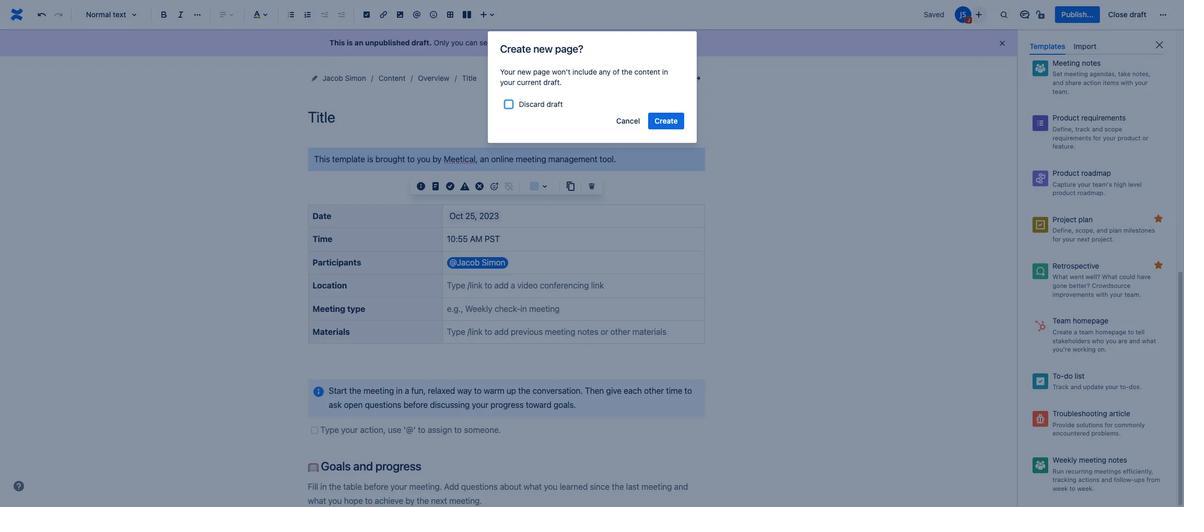 Task type: locate. For each thing, give the bounding box(es) containing it.
product inside product roadmap capture your team's high level product roadmap.
[[1053, 169, 1079, 178]]

roadmap.
[[1077, 189, 1105, 197]]

create down team
[[1053, 328, 1072, 336]]

create button
[[648, 113, 684, 130]]

1 define, from the top
[[1053, 125, 1074, 133]]

0 horizontal spatial new
[[517, 67, 531, 76]]

gone
[[1053, 282, 1067, 290]]

bullet list ⌘⇧8 image
[[285, 8, 297, 21]]

management
[[548, 155, 597, 164]]

homepage up team
[[1073, 317, 1108, 326]]

homepage
[[1073, 317, 1108, 326], [1095, 328, 1126, 336]]

team's
[[1092, 180, 1112, 188]]

1 horizontal spatial create
[[655, 116, 678, 125]]

notes inside meeting notes set meeting agendas, take notes, and share action items with your team.
[[1082, 58, 1101, 67]]

have
[[1137, 273, 1151, 281]]

product inside product roadmap capture your team's high level product roadmap.
[[1053, 189, 1076, 197]]

close draft
[[1108, 10, 1146, 19]]

plan up scope, at the right of the page
[[1078, 215, 1093, 224]]

2 vertical spatial a
[[405, 386, 409, 396]]

run
[[1053, 468, 1064, 476]]

retrospective what went well? what could have gone better? crowdsource improvements with your team.
[[1053, 262, 1151, 299]]

crowdsource
[[1092, 282, 1131, 290]]

this is an unpublished draft. only you can see it until you publish it or give someone the link. learn more
[[330, 38, 687, 47]]

draft. left the only on the left top
[[412, 38, 432, 47]]

product up capture
[[1053, 169, 1079, 178]]

1 vertical spatial notes
[[1108, 456, 1127, 465]]

0 vertical spatial notes
[[1082, 58, 1101, 67]]

with inside meeting notes set meeting agendas, take notes, and share action items with your team.
[[1121, 79, 1133, 87]]

requirements
[[1081, 114, 1126, 122], [1053, 134, 1091, 142]]

master
[[1078, 15, 1098, 23]]

1 vertical spatial draft
[[547, 100, 563, 109]]

2023
[[479, 211, 499, 221]]

am
[[470, 235, 483, 244]]

your inside start the meeting in a fun, relaxed way to warm up the conversation. then give each other time to ask open questions before discussing your progress toward goals.
[[472, 401, 488, 410]]

for up problems.
[[1105, 421, 1113, 429]]

is
[[347, 38, 353, 47], [367, 155, 373, 164]]

1 vertical spatial give
[[606, 386, 622, 396]]

1 vertical spatial new
[[517, 67, 531, 76]]

product up track
[[1053, 114, 1079, 122]]

meeting down location
[[313, 304, 345, 314]]

draft for close draft
[[1130, 10, 1146, 19]]

2 vertical spatial create
[[1053, 328, 1072, 336]]

for inside troubleshooting article provide solutions for commonly encountered problems.
[[1105, 421, 1113, 429]]

tool.
[[600, 155, 616, 164]]

and inside main content area, start typing to enter text. text field
[[353, 460, 373, 474]]

product for product roadmap
[[1053, 169, 1079, 178]]

publish
[[530, 38, 555, 47]]

is down indent tab icon in the top of the page
[[347, 38, 353, 47]]

1 horizontal spatial simon
[[482, 258, 505, 267]]

follow-
[[1114, 476, 1134, 484]]

progress inside start the meeting in a fun, relaxed way to warm up the conversation. then give each other time to ask open questions before discussing your progress toward goals.
[[491, 401, 524, 410]]

1 horizontal spatial is
[[367, 155, 373, 164]]

2 define, from the top
[[1053, 227, 1074, 235]]

a up stakeholders. at the top of the page
[[1073, 24, 1076, 32]]

or
[[563, 38, 570, 47], [1142, 134, 1148, 142]]

1 horizontal spatial progress
[[491, 401, 524, 410]]

meeting for meeting notes set meeting agendas, take notes, and share action items with your team.
[[1053, 58, 1080, 67]]

your down scope
[[1103, 134, 1116, 142]]

your
[[500, 78, 515, 87], [1135, 79, 1148, 87], [1103, 134, 1116, 142], [1078, 180, 1091, 188], [1063, 236, 1075, 243], [1110, 291, 1123, 299], [1105, 384, 1118, 391], [472, 401, 488, 410]]

publish... button
[[1055, 6, 1100, 23]]

0 vertical spatial meeting
[[1053, 58, 1080, 67]]

this left 'template'
[[314, 155, 330, 164]]

source
[[1097, 24, 1117, 32]]

0 horizontal spatial of
[[613, 67, 620, 76]]

draft right discard
[[547, 100, 563, 109]]

define, up feature.
[[1053, 125, 1074, 133]]

new inside the your new page won't include any of the content in your current draft.
[[517, 67, 531, 76]]

remove image
[[585, 180, 598, 193]]

confluence image
[[8, 6, 25, 23]]

1 horizontal spatial or
[[1142, 134, 1148, 142]]

:goal: image
[[308, 463, 318, 473], [308, 463, 318, 473]]

draft up truth
[[1130, 10, 1146, 19]]

0 horizontal spatial in
[[396, 386, 403, 396]]

set
[[1053, 70, 1062, 78]]

0 vertical spatial progress
[[491, 401, 524, 410]]

time
[[313, 235, 332, 244]]

0 vertical spatial create
[[500, 43, 531, 55]]

0 vertical spatial with
[[1121, 79, 1133, 87]]

recurring
[[1066, 468, 1092, 476]]

create for create new page?
[[500, 43, 531, 55]]

1 vertical spatial create
[[655, 116, 678, 125]]

notes up the agendas,
[[1082, 58, 1101, 67]]

for inside use this master project doc to create a single source of truth for stakeholders.
[[1142, 24, 1151, 32]]

1 vertical spatial team.
[[1124, 291, 1141, 299]]

overview
[[418, 74, 449, 83]]

0 vertical spatial plan
[[1078, 215, 1093, 224]]

1 vertical spatial meeting
[[313, 304, 345, 314]]

unstar project plan image
[[1152, 212, 1165, 225]]

layouts image
[[461, 8, 473, 21]]

0 vertical spatial this
[[330, 38, 345, 47]]

your up roadmap.
[[1078, 180, 1091, 188]]

1 horizontal spatial in
[[662, 67, 668, 76]]

outdent ⇧tab image
[[318, 8, 331, 21]]

0 vertical spatial new
[[533, 43, 553, 55]]

your inside the your new page won't include any of the content in your current draft.
[[500, 78, 515, 87]]

requirements up scope
[[1081, 114, 1126, 122]]

homepage up are
[[1095, 328, 1126, 336]]

meeting up share
[[1064, 70, 1088, 78]]

for down project
[[1053, 236, 1061, 243]]

2 it from the left
[[557, 38, 561, 47]]

0 vertical spatial define,
[[1053, 125, 1074, 133]]

meeting up recurring
[[1079, 456, 1106, 465]]

with for meeting notes
[[1121, 79, 1133, 87]]

discard draft
[[519, 100, 563, 109]]

simon for jacob simon
[[345, 74, 366, 83]]

with inside retrospective what went well? what could have gone better? crowdsource improvements with your team.
[[1096, 291, 1108, 299]]

ask
[[329, 401, 342, 410]]

other
[[644, 386, 664, 396]]

team. inside retrospective what went well? what could have gone better? crowdsource improvements with your team.
[[1124, 291, 1141, 299]]

content link
[[379, 72, 406, 85]]

page?
[[555, 43, 583, 55]]

new up page
[[533, 43, 553, 55]]

warning image
[[459, 180, 471, 193]]

conversation.
[[532, 386, 583, 396]]

the left the content
[[622, 67, 632, 76]]

oct
[[450, 211, 463, 221]]

success image
[[444, 180, 456, 193]]

notes inside weekly meeting notes run recurring meetings efficiently, tracking actions and follow-ups from week to week.
[[1108, 456, 1127, 465]]

you left are
[[1106, 337, 1116, 345]]

simon down pst
[[482, 258, 505, 267]]

draft. down won't at the left top of page
[[543, 78, 562, 87]]

1 vertical spatial requirements
[[1053, 134, 1091, 142]]

link.
[[634, 38, 647, 47]]

and right track
[[1092, 125, 1103, 133]]

Give this page a title text field
[[308, 109, 705, 126]]

meeting up 'questions' at bottom left
[[363, 386, 394, 396]]

to up truth
[[1135, 15, 1141, 23]]

action item image
[[360, 8, 373, 21]]

a left fun,
[[405, 386, 409, 396]]

1 vertical spatial product
[[1053, 189, 1076, 197]]

with down the crowdsource
[[1096, 291, 1108, 299]]

background color image
[[538, 180, 551, 193]]

create inside button
[[655, 116, 678, 125]]

give left the someone
[[572, 38, 586, 47]]

0 horizontal spatial with
[[1096, 291, 1108, 299]]

team. down share
[[1053, 88, 1069, 95]]

take
[[1118, 70, 1131, 78]]

an left unpublished
[[355, 38, 363, 47]]

for inside 'project plan define, scope, and plan milestones for your next project.'
[[1053, 236, 1061, 243]]

1 vertical spatial define,
[[1053, 227, 1074, 235]]

0 horizontal spatial team.
[[1053, 88, 1069, 95]]

0 vertical spatial a
[[1073, 24, 1076, 32]]

new for page
[[517, 67, 531, 76]]

link image
[[377, 8, 390, 21]]

milestones
[[1123, 227, 1155, 235]]

in left fun,
[[396, 386, 403, 396]]

to right brought
[[407, 155, 415, 164]]

and inside weekly meeting notes run recurring meetings efficiently, tracking actions and follow-ups from week to week.
[[1101, 476, 1112, 484]]

0 vertical spatial product
[[1053, 114, 1079, 122]]

your left to-
[[1105, 384, 1118, 391]]

and up project.
[[1097, 227, 1108, 235]]

include
[[572, 67, 597, 76]]

roadmap
[[1081, 169, 1111, 178]]

new up the 'current'
[[517, 67, 531, 76]]

1 vertical spatial simon
[[482, 258, 505, 267]]

of down the 'doc'
[[1119, 24, 1125, 32]]

team.
[[1053, 88, 1069, 95], [1124, 291, 1141, 299]]

tell
[[1136, 328, 1145, 336]]

and inside team homepage create a team homepage to tell stakeholders who you are and what you're working on.
[[1129, 337, 1140, 345]]

your left next
[[1063, 236, 1075, 243]]

open
[[344, 401, 363, 410]]

in right the content
[[662, 67, 668, 76]]

of right any
[[613, 67, 620, 76]]

a
[[1073, 24, 1076, 32], [1074, 328, 1077, 336], [405, 386, 409, 396]]

0 vertical spatial an
[[355, 38, 363, 47]]

create up your
[[500, 43, 531, 55]]

goals
[[321, 460, 351, 474]]

0 horizontal spatial it
[[493, 38, 498, 47]]

with
[[1121, 79, 1133, 87], [1096, 291, 1108, 299]]

product inside product requirements define, track and scope requirements for your product or feature.
[[1053, 114, 1079, 122]]

your down warm
[[472, 401, 488, 410]]

the right 'up'
[[518, 386, 530, 396]]

for right truth
[[1142, 24, 1151, 32]]

for up roadmap
[[1093, 134, 1101, 142]]

is inside main content area, start typing to enter text. text field
[[367, 155, 373, 164]]

0 vertical spatial draft
[[1130, 10, 1146, 19]]

in inside the your new page won't include any of the content in your current draft.
[[662, 67, 668, 76]]

use this master project doc to create a single source of truth for stakeholders. button
[[1027, 0, 1166, 46]]

meeting
[[1053, 58, 1080, 67], [313, 304, 345, 314]]

what
[[1142, 337, 1156, 345]]

1 vertical spatial of
[[613, 67, 620, 76]]

use this master project doc to create a single source of truth for stakeholders.
[[1053, 15, 1151, 40]]

dos.
[[1129, 384, 1141, 391]]

this
[[1066, 15, 1076, 23]]

simon inside main content area, start typing to enter text. text field
[[482, 258, 505, 267]]

close templates and import image
[[1153, 39, 1166, 51]]

what up the crowdsource
[[1102, 273, 1117, 281]]

1 horizontal spatial meeting
[[1053, 58, 1080, 67]]

team homepage create a team homepage to tell stakeholders who you are and what you're working on.
[[1053, 317, 1156, 354]]

1 horizontal spatial give
[[606, 386, 622, 396]]

list
[[1075, 372, 1084, 381]]

1 vertical spatial is
[[367, 155, 373, 164]]

1 horizontal spatial with
[[1121, 79, 1133, 87]]

1 horizontal spatial notes
[[1108, 456, 1127, 465]]

and down the list
[[1071, 384, 1081, 391]]

product for product requirements
[[1053, 114, 1079, 122]]

and down meetings in the right bottom of the page
[[1101, 476, 1112, 484]]

1 vertical spatial product
[[1053, 169, 1079, 178]]

0 vertical spatial product
[[1118, 134, 1141, 142]]

1 vertical spatial plan
[[1109, 227, 1122, 235]]

what up gone
[[1053, 273, 1068, 281]]

ups
[[1134, 476, 1145, 484]]

0 horizontal spatial what
[[1053, 273, 1068, 281]]

1 what from the left
[[1053, 273, 1068, 281]]

team. inside meeting notes set meeting agendas, take notes, and share action items with your team.
[[1053, 88, 1069, 95]]

this inside main content area, start typing to enter text. text field
[[314, 155, 330, 164]]

this for this template is brought to you by meetical, an online meeting management tool.
[[314, 155, 330, 164]]

update
[[1083, 384, 1104, 391]]

tab list
[[1025, 38, 1168, 55]]

to right way
[[474, 386, 482, 396]]

0 vertical spatial is
[[347, 38, 353, 47]]

an left online
[[480, 155, 489, 164]]

of
[[1119, 24, 1125, 32], [613, 67, 620, 76]]

create
[[500, 43, 531, 55], [655, 116, 678, 125], [1053, 328, 1072, 336]]

1 horizontal spatial an
[[480, 155, 489, 164]]

and down tell
[[1129, 337, 1140, 345]]

of inside use this master project doc to create a single source of truth for stakeholders.
[[1119, 24, 1125, 32]]

unstar retrospective image
[[1152, 259, 1165, 271]]

1 horizontal spatial team.
[[1124, 291, 1141, 299]]

a inside start the meeting in a fun, relaxed way to warm up the conversation. then give each other time to ask open questions before discussing your progress toward goals.
[[405, 386, 409, 396]]

1 vertical spatial a
[[1074, 328, 1077, 336]]

2 product from the top
[[1053, 169, 1079, 178]]

a up "stakeholders"
[[1074, 328, 1077, 336]]

0 horizontal spatial notes
[[1082, 58, 1101, 67]]

it right see at the left of the page
[[493, 38, 498, 47]]

your down notes,
[[1135, 79, 1148, 87]]

info image
[[415, 180, 427, 193]]

product
[[1053, 114, 1079, 122], [1053, 169, 1079, 178]]

0 horizontal spatial plan
[[1078, 215, 1093, 224]]

draft for discard draft
[[547, 100, 563, 109]]

0 horizontal spatial is
[[347, 38, 353, 47]]

define, inside product requirements define, track and scope requirements for your product or feature.
[[1053, 125, 1074, 133]]

numbered list ⌘⇧7 image
[[301, 8, 314, 21]]

1 horizontal spatial product
[[1118, 134, 1141, 142]]

you inside main content area, start typing to enter text. text field
[[417, 155, 430, 164]]

0 vertical spatial of
[[1119, 24, 1125, 32]]

capture
[[1053, 180, 1076, 188]]

create
[[1053, 24, 1071, 32]]

0 horizontal spatial create
[[500, 43, 531, 55]]

1 horizontal spatial draft
[[1130, 10, 1146, 19]]

single
[[1078, 24, 1095, 32]]

define, down project
[[1053, 227, 1074, 235]]

0 horizontal spatial progress
[[375, 460, 421, 474]]

new for page?
[[533, 43, 553, 55]]

0 vertical spatial simon
[[345, 74, 366, 83]]

0 horizontal spatial simon
[[345, 74, 366, 83]]

draft inside button
[[1130, 10, 1146, 19]]

any
[[599, 67, 611, 76]]

oct 25, 2023
[[450, 211, 499, 221]]

simon for @jacob simon
[[482, 258, 505, 267]]

it right publish
[[557, 38, 561, 47]]

meeting inside meeting notes set meeting agendas, take notes, and share action items with your team.
[[1053, 58, 1080, 67]]

product down capture
[[1053, 189, 1076, 197]]

meeting for meeting type
[[313, 304, 345, 314]]

0 vertical spatial in
[[662, 67, 668, 76]]

the inside the your new page won't include any of the content in your current draft.
[[622, 67, 632, 76]]

0 horizontal spatial draft.
[[412, 38, 432, 47]]

copy image
[[564, 180, 577, 193]]

share
[[1065, 79, 1081, 87]]

make page full-width image
[[689, 72, 702, 85]]

2 horizontal spatial create
[[1053, 328, 1072, 336]]

high
[[1114, 180, 1127, 188]]

give left each
[[606, 386, 622, 396]]

create right 'cancel' at the right of the page
[[655, 116, 678, 125]]

who
[[1092, 337, 1104, 345]]

@jacob simon
[[449, 258, 505, 267]]

editor add emoji image
[[488, 180, 500, 193]]

jacob simon image
[[955, 6, 972, 23]]

1 vertical spatial or
[[1142, 134, 1148, 142]]

undo ⌘z image
[[36, 8, 48, 21]]

close
[[1108, 10, 1128, 19]]

your inside product roadmap capture your team's high level product roadmap.
[[1078, 180, 1091, 188]]

1 horizontal spatial draft.
[[543, 78, 562, 87]]

simon
[[345, 74, 366, 83], [482, 258, 505, 267]]

plan up project.
[[1109, 227, 1122, 235]]

note image
[[429, 180, 442, 193]]

0 vertical spatial team.
[[1053, 88, 1069, 95]]

1 horizontal spatial plan
[[1109, 227, 1122, 235]]

with down take at the top right of page
[[1121, 79, 1133, 87]]

simon right jacob
[[345, 74, 366, 83]]

and right goals
[[353, 460, 373, 474]]

this down indent tab icon in the top of the page
[[330, 38, 345, 47]]

0 horizontal spatial give
[[572, 38, 586, 47]]

requirements up feature.
[[1053, 134, 1091, 142]]

to inside weekly meeting notes run recurring meetings efficiently, tracking actions and follow-ups from week to week.
[[1070, 485, 1075, 493]]

1 horizontal spatial it
[[557, 38, 561, 47]]

1 vertical spatial in
[[396, 386, 403, 396]]

current
[[517, 78, 541, 87]]

you left by
[[417, 155, 430, 164]]

1 vertical spatial an
[[480, 155, 489, 164]]

is left brought
[[367, 155, 373, 164]]

1 horizontal spatial what
[[1102, 273, 1117, 281]]

meeting up set
[[1053, 58, 1080, 67]]

1 horizontal spatial of
[[1119, 24, 1125, 32]]

define, inside 'project plan define, scope, and plan milestones for your next project.'
[[1053, 227, 1074, 235]]

your inside 'project plan define, scope, and plan milestones for your next project.'
[[1063, 236, 1075, 243]]

1 product from the top
[[1053, 114, 1079, 122]]

only
[[434, 38, 449, 47]]

in inside start the meeting in a fun, relaxed way to warm up the conversation. then give each other time to ask open questions before discussing your progress toward goals.
[[396, 386, 403, 396]]

meeting inside main content area, start typing to enter text. text field
[[313, 304, 345, 314]]

0 horizontal spatial or
[[563, 38, 570, 47]]

up
[[507, 386, 516, 396]]

your down your
[[500, 78, 515, 87]]

to down tracking
[[1070, 485, 1075, 493]]

1 vertical spatial homepage
[[1095, 328, 1126, 336]]

1 vertical spatial with
[[1096, 291, 1108, 299]]

1 vertical spatial draft.
[[543, 78, 562, 87]]

1 vertical spatial this
[[314, 155, 330, 164]]

brought
[[375, 155, 405, 164]]

1 horizontal spatial new
[[533, 43, 553, 55]]

and down set
[[1053, 79, 1063, 87]]

notes up meetings in the right bottom of the page
[[1108, 456, 1127, 465]]

draft inside create new page? dialog
[[547, 100, 563, 109]]

0 horizontal spatial meeting
[[313, 304, 345, 314]]

goals and progress
[[318, 460, 421, 474]]

0 horizontal spatial draft
[[547, 100, 563, 109]]

your down the crowdsource
[[1110, 291, 1123, 299]]

team. down could
[[1124, 291, 1141, 299]]

0 horizontal spatial product
[[1053, 189, 1076, 197]]

product down scope
[[1118, 134, 1141, 142]]

to left tell
[[1128, 328, 1134, 336]]

team. for meeting notes
[[1053, 88, 1069, 95]]

plan
[[1078, 215, 1093, 224], [1109, 227, 1122, 235]]



Task type: describe. For each thing, give the bounding box(es) containing it.
questions
[[365, 401, 401, 410]]

Main content area, start typing to enter text. text field
[[302, 148, 711, 508]]

encountered
[[1053, 430, 1090, 438]]

10:55
[[447, 235, 468, 244]]

0 vertical spatial draft.
[[412, 38, 432, 47]]

create for create
[[655, 116, 678, 125]]

template
[[332, 155, 365, 164]]

create inside team homepage create a team homepage to tell stakeholders who you are and what you're working on.
[[1053, 328, 1072, 336]]

redo ⌘⇧z image
[[52, 8, 65, 21]]

week
[[1053, 485, 1068, 493]]

start
[[329, 386, 347, 396]]

create new page? dialog
[[488, 31, 696, 143]]

cancel button
[[610, 113, 646, 130]]

goals.
[[554, 401, 576, 410]]

page
[[533, 67, 550, 76]]

pst
[[485, 235, 500, 244]]

materials
[[313, 327, 350, 337]]

or inside product requirements define, track and scope requirements for your product or feature.
[[1142, 134, 1148, 142]]

commonly
[[1115, 421, 1145, 429]]

tab list containing templates
[[1025, 38, 1168, 55]]

define, for project plan
[[1053, 227, 1074, 235]]

an inside main content area, start typing to enter text. text field
[[480, 155, 489, 164]]

project.
[[1092, 236, 1114, 243]]

working
[[1073, 346, 1096, 354]]

give inside start the meeting in a fun, relaxed way to warm up the conversation. then give each other time to ask open questions before discussing your progress toward goals.
[[606, 386, 622, 396]]

for inside product requirements define, track and scope requirements for your product or feature.
[[1093, 134, 1101, 142]]

your inside to-do list track and update your to-dos.
[[1105, 384, 1118, 391]]

to right 'time'
[[684, 386, 692, 396]]

improvements
[[1053, 291, 1094, 299]]

more
[[670, 38, 687, 47]]

0 vertical spatial homepage
[[1073, 317, 1108, 326]]

and inside product requirements define, track and scope requirements for your product or feature.
[[1092, 125, 1103, 133]]

0 horizontal spatial an
[[355, 38, 363, 47]]

next
[[1077, 236, 1090, 243]]

1 it from the left
[[493, 38, 498, 47]]

on.
[[1097, 346, 1107, 354]]

meeting notes set meeting agendas, take notes, and share action items with your team.
[[1053, 58, 1151, 95]]

error image
[[473, 180, 486, 193]]

meeting inside meeting notes set meeting agendas, take notes, and share action items with your team.
[[1064, 70, 1088, 78]]

content
[[379, 74, 406, 83]]

level
[[1128, 180, 1142, 188]]

publish...
[[1062, 10, 1094, 19]]

you're
[[1053, 346, 1071, 354]]

unpublished
[[365, 38, 410, 47]]

your inside product requirements define, track and scope requirements for your product or feature.
[[1103, 134, 1116, 142]]

create new page?
[[500, 43, 583, 55]]

title link
[[462, 72, 477, 85]]

confluence image
[[8, 6, 25, 23]]

panel info image
[[312, 386, 325, 398]]

this for this is an unpublished draft. only you can see it until you publish it or give someone the link. learn more
[[330, 38, 345, 47]]

emoji image
[[427, 8, 440, 21]]

meeting right online
[[516, 155, 546, 164]]

import
[[1073, 42, 1096, 51]]

product roadmap capture your team's high level product roadmap.
[[1053, 169, 1142, 197]]

your inside meeting notes set meeting agendas, take notes, and share action items with your team.
[[1135, 79, 1148, 87]]

your inside retrospective what went well? what could have gone better? crowdsource improvements with your team.
[[1110, 291, 1123, 299]]

problems.
[[1091, 430, 1121, 438]]

to inside team homepage create a team homepage to tell stakeholders who you are and what you're working on.
[[1128, 328, 1134, 336]]

define, for product requirements
[[1053, 125, 1074, 133]]

each
[[624, 386, 642, 396]]

article
[[1109, 410, 1130, 418]]

you left can
[[451, 38, 463, 47]]

scope,
[[1075, 227, 1095, 235]]

add image, video, or file image
[[394, 8, 406, 21]]

learn more link
[[649, 38, 687, 47]]

doc
[[1123, 15, 1134, 23]]

your new page won't include any of the content in your current draft.
[[500, 67, 668, 87]]

to inside use this master project doc to create a single source of truth for stakeholders.
[[1135, 15, 1141, 23]]

2 what from the left
[[1102, 273, 1117, 281]]

before
[[404, 401, 428, 410]]

1 vertical spatial progress
[[375, 460, 421, 474]]

team. for retrospective
[[1124, 291, 1141, 299]]

learn
[[649, 38, 668, 47]]

indent tab image
[[335, 8, 347, 21]]

type
[[347, 304, 365, 314]]

action
[[1083, 79, 1101, 87]]

to-
[[1120, 384, 1129, 391]]

bold ⌘b image
[[158, 8, 170, 21]]

and inside meeting notes set meeting agendas, take notes, and share action items with your team.
[[1053, 79, 1063, 87]]

to-do list track and update your to-dos.
[[1053, 372, 1141, 391]]

title
[[462, 74, 477, 83]]

truth
[[1126, 24, 1141, 32]]

the up open
[[349, 386, 361, 396]]

a inside team homepage create a team homepage to tell stakeholders who you are and what you're working on.
[[1074, 328, 1077, 336]]

move this page image
[[310, 74, 318, 83]]

25,
[[465, 211, 477, 221]]

well?
[[1086, 273, 1100, 281]]

stakeholders.
[[1053, 32, 1092, 40]]

until
[[500, 38, 514, 47]]

0 vertical spatial give
[[572, 38, 586, 47]]

items
[[1103, 79, 1119, 87]]

your
[[500, 67, 515, 76]]

mention image
[[411, 8, 423, 21]]

you inside team homepage create a team homepage to tell stakeholders who you are and what you're working on.
[[1106, 337, 1116, 345]]

scope
[[1105, 125, 1122, 133]]

draft. inside the your new page won't include any of the content in your current draft.
[[543, 78, 562, 87]]

close draft button
[[1102, 6, 1153, 23]]

a inside use this master project doc to create a single source of truth for stakeholders.
[[1073, 24, 1076, 32]]

and inside to-do list track and update your to-dos.
[[1071, 384, 1081, 391]]

of inside the your new page won't include any of the content in your current draft.
[[613, 67, 620, 76]]

0 vertical spatial requirements
[[1081, 114, 1126, 122]]

table image
[[444, 8, 456, 21]]

overview link
[[418, 72, 449, 85]]

use
[[1053, 15, 1064, 23]]

weekly
[[1053, 456, 1077, 465]]

do
[[1064, 372, 1073, 381]]

provide
[[1053, 421, 1075, 429]]

team
[[1079, 328, 1094, 336]]

see
[[479, 38, 491, 47]]

content
[[634, 67, 660, 76]]

team
[[1053, 317, 1071, 326]]

track
[[1053, 384, 1069, 391]]

meeting inside start the meeting in a fun, relaxed way to warm up the conversation. then give each other time to ask open questions before discussing your progress toward goals.
[[363, 386, 394, 396]]

to-
[[1053, 372, 1064, 381]]

italic ⌘i image
[[174, 8, 187, 21]]

online
[[491, 155, 514, 164]]

you right until
[[516, 38, 528, 47]]

meeting inside weekly meeting notes run recurring meetings efficiently, tracking actions and follow-ups from week to week.
[[1079, 456, 1106, 465]]

with for retrospective
[[1096, 291, 1108, 299]]

project
[[1100, 15, 1121, 23]]

won't
[[552, 67, 571, 76]]

are
[[1118, 337, 1127, 345]]

0 vertical spatial or
[[563, 38, 570, 47]]

project
[[1053, 215, 1077, 224]]

and inside 'project plan define, scope, and plan milestones for your next project.'
[[1097, 227, 1108, 235]]

dismiss image
[[998, 39, 1006, 48]]

week.
[[1077, 485, 1094, 493]]

notes,
[[1132, 70, 1151, 78]]

time
[[666, 386, 682, 396]]

this template is brought to you by meetical, an online meeting management tool.
[[314, 155, 616, 164]]

track
[[1075, 125, 1090, 133]]

product inside product requirements define, track and scope requirements for your product or feature.
[[1118, 134, 1141, 142]]

meetical,
[[444, 155, 478, 164]]

someone
[[588, 38, 619, 47]]

product requirements define, track and scope requirements for your product or feature.
[[1053, 114, 1148, 151]]

agendas,
[[1090, 70, 1116, 78]]

the left link.
[[621, 38, 632, 47]]



Task type: vqa. For each thing, say whether or not it's contained in the screenshot.
or inside the Product requirements Define, track and scope requirements for your product or feature.
yes



